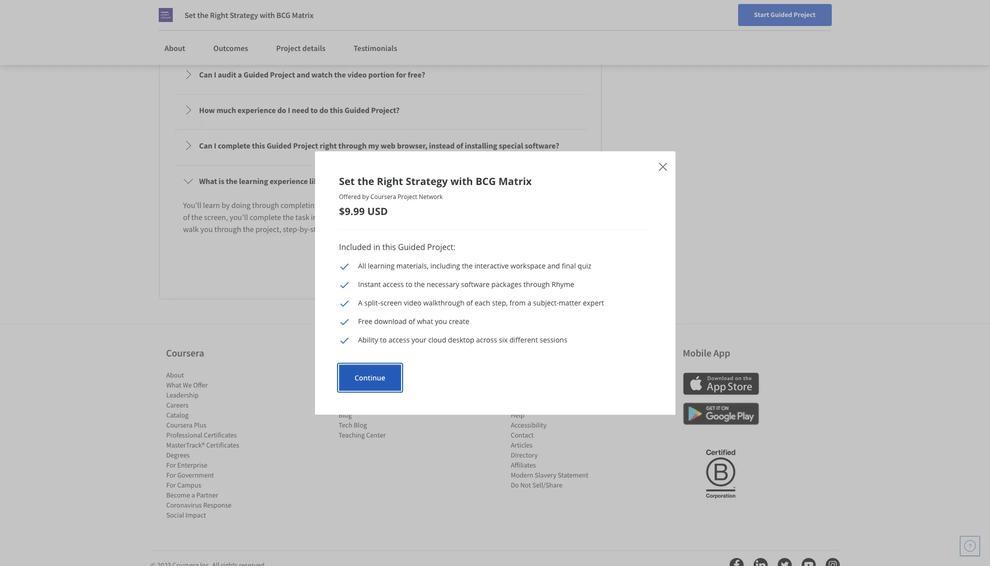 Task type: describe. For each thing, give the bounding box(es) containing it.
less
[[389, 263, 401, 272]]

financial
[[183, 34, 213, 44]]

matrix for set the right strategy with bcg matrix
[[292, 10, 314, 20]]

right
[[399, 212, 415, 222]]

2 for from the top
[[166, 471, 176, 480]]

coursera twitter image
[[777, 559, 791, 567]]

list containing help
[[511, 370, 596, 491]]

list for community
[[338, 370, 423, 440]]

1 vertical spatial blog
[[353, 421, 367, 430]]

continue
[[354, 373, 385, 383]]

mastertrack®
[[166, 441, 204, 450]]

contact link
[[511, 431, 533, 440]]

is financial aid available? button
[[175, 1, 585, 29]]

2 screen, from the left
[[453, 212, 477, 222]]

browser.
[[489, 200, 518, 210]]

a inside you'll learn by doing through completing tasks in a split-screen environment directly in your browser. on the left side of the screen, you'll complete the task in your workspace. on the right side of the screen, you'll watch an instructor walk you through the project, step-by-step.
[[347, 200, 351, 210]]

learn
[[203, 200, 220, 210]]

2 vertical spatial through
[[523, 280, 550, 289]]

0 horizontal spatial on
[[375, 212, 385, 222]]

financial aid is not available for guided projects.
[[183, 34, 345, 44]]

coursera plus link
[[166, 421, 206, 430]]

✕ button
[[658, 158, 667, 175]]

final
[[561, 261, 576, 271]]

do
[[511, 481, 519, 490]]

about link for outcomes
[[158, 37, 191, 59]]

aid inside is financial aid available? dropdown button
[[238, 10, 249, 20]]

1 vertical spatial a
[[527, 298, 531, 308]]

completing
[[281, 200, 319, 210]]

rhyme
[[551, 280, 574, 289]]

1 vertical spatial learning
[[368, 261, 394, 271]]

set the right strategy with bcg matrix
[[185, 10, 314, 20]]

1 vertical spatial split-
[[364, 298, 380, 308]]

the left project,
[[243, 224, 254, 234]]

partner
[[196, 491, 218, 500]]

teaching
[[338, 431, 365, 440]]

what is the learning experience like with guided projects? button
[[175, 167, 585, 195]]

including
[[430, 261, 460, 271]]

included in this guided project:
[[339, 242, 455, 253]]

coursera linkedin image
[[753, 559, 767, 567]]

social
[[166, 511, 184, 520]]

help link
[[511, 411, 524, 420]]

details
[[302, 43, 325, 53]]

interactive
[[474, 261, 508, 271]]

create
[[449, 317, 469, 326]]

careers
[[166, 401, 188, 410]]

of left each
[[466, 298, 473, 308]]

partners
[[338, 381, 363, 390]]

your left browser.
[[473, 200, 488, 210]]

project:
[[427, 242, 455, 253]]

by inside set the right strategy with bcg matrix offered by coursera project network $9.99 usd
[[362, 193, 369, 201]]

with for set the right strategy with bcg matrix
[[260, 10, 275, 20]]

coursera project network image
[[158, 8, 173, 22]]

step,
[[492, 298, 508, 308]]

matter
[[559, 298, 581, 308]]

0 horizontal spatial through
[[214, 224, 241, 234]]

blog link
[[338, 411, 352, 420]]

is financial aid available?
[[199, 10, 286, 20]]

get it on google play image
[[683, 403, 759, 425]]

0 vertical spatial certificates
[[204, 431, 237, 440]]

testers
[[353, 391, 374, 400]]

the up the step-
[[283, 212, 294, 222]]

split- inside you'll learn by doing through completing tasks in a split-screen environment directly in your browser. on the left side of the screen, you'll complete the task in your workspace. on the right side of the screen, you'll watch an instructor walk you through the project, step-by-step.
[[353, 200, 369, 210]]

partners link
[[338, 381, 363, 390]]

your down tasks
[[319, 212, 334, 222]]

start
[[754, 10, 769, 19]]

coursera instagram image
[[826, 559, 840, 567]]

about for about what we offer leadership careers catalog coursera plus professional certificates mastertrack® certificates degrees for enterprise for government for campus become a partner coronavirus response social impact
[[166, 371, 184, 380]]

set the right strategy with bcg matrix offered by coursera project network $9.99 usd
[[339, 175, 531, 218]]

is inside dropdown button
[[219, 176, 224, 186]]

of up walk
[[183, 212, 190, 222]]

✕
[[658, 158, 667, 175]]

walk
[[183, 224, 199, 234]]

tech
[[338, 421, 352, 430]]

tasks
[[320, 200, 337, 210]]

1 horizontal spatial to
[[405, 280, 412, 289]]

ability
[[358, 335, 378, 345]]

bcg for set the right strategy with bcg matrix
[[276, 10, 290, 20]]

about link for what we offer
[[166, 371, 184, 380]]

matrix for set the right strategy with bcg matrix offered by coursera project network $9.99 usd
[[498, 175, 531, 188]]

a inside about what we offer leadership careers catalog coursera plus professional certificates mastertrack® certificates degrees for enterprise for government for campus become a partner coronavirus response social impact
[[191, 491, 195, 500]]

sell/share
[[532, 481, 562, 490]]

accessibility link
[[511, 421, 546, 430]]

cloud
[[428, 335, 446, 345]]

about what we offer leadership careers catalog coursera plus professional certificates mastertrack® certificates degrees for enterprise for government for campus become a partner coronavirus response social impact
[[166, 371, 239, 520]]

campus
[[177, 481, 201, 490]]

the up financial
[[197, 10, 208, 20]]

workspace.
[[336, 212, 374, 222]]

list for coursera
[[166, 370, 251, 521]]

project details link
[[270, 37, 331, 59]]

right for set the right strategy with bcg matrix
[[210, 10, 228, 20]]

guided inside dropdown button
[[341, 176, 366, 186]]

statement
[[558, 471, 588, 480]]

coronavirus response link
[[166, 501, 231, 510]]

materials,
[[396, 261, 428, 271]]

bcg for set the right strategy with bcg matrix offered by coursera project network $9.99 usd
[[475, 175, 496, 188]]

outcomes
[[213, 43, 248, 53]]

coronavirus
[[166, 501, 202, 510]]

download on the app store image
[[683, 373, 759, 395]]

affiliates
[[511, 461, 536, 470]]

degrees link
[[166, 451, 190, 460]]

network
[[419, 193, 442, 201]]

enterprise
[[177, 461, 207, 470]]

sessions
[[539, 335, 567, 345]]

1 horizontal spatial is
[[227, 34, 232, 44]]

for enterprise link
[[166, 461, 207, 470]]

directly
[[438, 200, 463, 210]]

catalog
[[166, 411, 188, 420]]

desktop
[[448, 335, 474, 345]]

$9.99
[[339, 205, 364, 218]]

what inside dropdown button
[[199, 176, 217, 186]]

0 vertical spatial side
[[556, 200, 570, 210]]

projects?
[[367, 176, 399, 186]]

coursera youtube image
[[801, 559, 815, 567]]

mastertrack® certificates link
[[166, 441, 239, 450]]

leadership link
[[166, 391, 198, 400]]

beta testers link
[[338, 391, 374, 400]]

screen inside you'll learn by doing through completing tasks in a split-screen environment directly in your browser. on the left side of the screen, you'll complete the task in your workspace. on the right side of the screen, you'll watch an instructor walk you through the project, step-by-step.
[[369, 200, 391, 210]]

with for set the right strategy with bcg matrix offered by coursera project network $9.99 usd
[[450, 175, 473, 188]]

plus
[[194, 421, 206, 430]]

strategy for set the right strategy with bcg matrix offered by coursera project network $9.99 usd
[[405, 175, 448, 188]]

1 for from the top
[[166, 461, 176, 470]]

new
[[741, 12, 754, 21]]

become
[[166, 491, 190, 500]]

what
[[417, 317, 433, 326]]

you'll learn by doing through completing tasks in a split-screen environment directly in your browser. on the left side of the screen, you'll complete the task in your workspace. on the right side of the screen, you'll watch an instructor walk you through the project, step-by-step.
[[183, 200, 572, 234]]

expert
[[583, 298, 604, 308]]

guided inside button
[[770, 10, 792, 19]]

free
[[358, 317, 372, 326]]

0 horizontal spatial side
[[417, 212, 430, 222]]

of down directly
[[432, 212, 439, 222]]

1 vertical spatial certificates
[[206, 441, 239, 450]]

show less
[[371, 263, 401, 272]]

response
[[203, 501, 231, 510]]



Task type: vqa. For each thing, say whether or not it's contained in the screenshot.
learning
yes



Task type: locate. For each thing, give the bounding box(es) containing it.
guided up offered on the left top of the page
[[341, 176, 366, 186]]

blog tech blog teaching center
[[338, 411, 385, 440]]

0 vertical spatial aid
[[238, 10, 249, 20]]

0 vertical spatial strategy
[[230, 10, 258, 20]]

0 horizontal spatial a
[[191, 491, 195, 500]]

1 vertical spatial screen
[[380, 298, 402, 308]]

by
[[362, 193, 369, 201], [222, 200, 230, 210]]

0 vertical spatial learning
[[239, 176, 268, 186]]

0 vertical spatial split-
[[353, 200, 369, 210]]

0 vertical spatial about
[[165, 43, 185, 53]]

slavery
[[534, 471, 556, 480]]

strategy up 'network'
[[405, 175, 448, 188]]

modern slavery statement link
[[511, 471, 588, 480]]

with up the financial aid is not available for guided projects.
[[260, 10, 275, 20]]

screen, down directly
[[453, 212, 477, 222]]

in right tasks
[[339, 200, 345, 210]]

careers link
[[166, 401, 188, 410]]

for up for campus link
[[166, 471, 176, 480]]

2 you'll from the left
[[479, 212, 497, 222]]

0 vertical spatial a
[[347, 200, 351, 210]]

screen down what is the learning experience like with guided projects? dropdown button
[[369, 200, 391, 210]]

left
[[544, 200, 555, 210]]

1 you'll from the left
[[230, 212, 248, 222]]

1 horizontal spatial blog
[[353, 421, 367, 430]]

is up learn
[[219, 176, 224, 186]]

blog up teaching center link at the bottom left of the page
[[353, 421, 367, 430]]

0 horizontal spatial you'll
[[230, 212, 248, 222]]

with inside set the right strategy with bcg matrix offered by coursera project network $9.99 usd
[[450, 175, 473, 188]]

teaching center link
[[338, 431, 385, 440]]

1 horizontal spatial through
[[252, 200, 279, 210]]

blog
[[338, 411, 352, 420], [353, 421, 367, 430]]

side right left
[[556, 200, 570, 210]]

list
[[166, 370, 251, 521], [338, 370, 423, 440], [511, 370, 596, 491]]

continue button
[[339, 365, 401, 391]]

what up learn
[[199, 176, 217, 186]]

project left details
[[276, 43, 301, 53]]

you'll down browser.
[[479, 212, 497, 222]]

0 vertical spatial blog
[[338, 411, 352, 420]]

about
[[165, 43, 185, 53], [166, 371, 184, 380]]

video
[[403, 298, 421, 308]]

what up leadership
[[166, 381, 181, 390]]

1 horizontal spatial a
[[347, 200, 351, 210]]

0 vertical spatial through
[[252, 200, 279, 210]]

2 vertical spatial for
[[166, 481, 176, 490]]

across
[[476, 335, 497, 345]]

to right ability
[[380, 335, 386, 345]]

start guided project
[[754, 10, 815, 19]]

about for about
[[165, 43, 185, 53]]

mobile app
[[683, 347, 730, 359]]

help center image
[[964, 541, 976, 553]]

offer
[[193, 381, 207, 390]]

logo of certified b corporation image
[[700, 444, 741, 504]]

1 vertical spatial set
[[339, 175, 355, 188]]

1 vertical spatial aid
[[215, 34, 226, 44]]

directory link
[[511, 451, 537, 460]]

with right like
[[324, 176, 339, 186]]

of left what
[[408, 317, 415, 326]]

your right "find"
[[726, 12, 740, 21]]

0 vertical spatial bcg
[[276, 10, 290, 20]]

what inside about what we offer leadership careers catalog coursera plus professional certificates mastertrack® certificates degrees for enterprise for government for campus become a partner coronavirus response social impact
[[166, 381, 181, 390]]

0 horizontal spatial matrix
[[292, 10, 314, 20]]

community
[[338, 347, 388, 359]]

0 horizontal spatial learning
[[239, 176, 268, 186]]

the up the doing
[[226, 176, 238, 186]]

set for set the right strategy with bcg matrix offered by coursera project network $9.99 usd
[[339, 175, 355, 188]]

access down download
[[388, 335, 409, 345]]

0 vertical spatial right
[[210, 10, 228, 20]]

screen, down learn
[[204, 212, 228, 222]]

by-
[[300, 224, 310, 234]]

to down the materials,
[[405, 280, 412, 289]]

1 vertical spatial access
[[388, 335, 409, 345]]

matrix up project details on the top left of the page
[[292, 10, 314, 20]]

start guided project button
[[738, 4, 832, 26]]

by inside you'll learn by doing through completing tasks in a split-screen environment directly in your browser. on the left side of the screen, you'll complete the task in your workspace. on the right side of the screen, you'll watch an instructor walk you through the project, step-by-step.
[[222, 200, 230, 210]]

about up what we offer link
[[166, 371, 184, 380]]

the up offered on the left top of the page
[[357, 175, 374, 188]]

coursera facebook image
[[729, 559, 743, 567]]

region
[[175, 0, 585, 9]]

on right workspace. at the left
[[375, 212, 385, 222]]

like
[[309, 176, 322, 186]]

2 horizontal spatial through
[[523, 280, 550, 289]]

a right from
[[527, 298, 531, 308]]

the down directly
[[440, 212, 451, 222]]

project right career
[[794, 10, 815, 19]]

1 vertical spatial what
[[166, 381, 181, 390]]

1 vertical spatial matrix
[[498, 175, 531, 188]]

directory
[[511, 451, 537, 460]]

your left cloud
[[411, 335, 426, 345]]

1 horizontal spatial side
[[556, 200, 570, 210]]

social impact link
[[166, 511, 206, 520]]

1 horizontal spatial set
[[339, 175, 355, 188]]

0 vertical spatial set
[[185, 10, 196, 20]]

the left left
[[531, 200, 542, 210]]

0 horizontal spatial aid
[[215, 34, 226, 44]]

1 vertical spatial on
[[375, 212, 385, 222]]

None search field
[[143, 6, 383, 26]]

download
[[374, 317, 406, 326]]

access down "less"
[[382, 280, 404, 289]]

strategy up 'not'
[[230, 10, 258, 20]]

by right offered on the left top of the page
[[362, 193, 369, 201]]

learning inside dropdown button
[[239, 176, 268, 186]]

contact
[[511, 431, 533, 440]]

1 horizontal spatial aid
[[238, 10, 249, 20]]

matrix up browser.
[[498, 175, 531, 188]]

in left this
[[373, 242, 380, 253]]

guided right for
[[290, 34, 314, 44]]

2 vertical spatial a
[[191, 491, 195, 500]]

aid left 'not'
[[215, 34, 226, 44]]

1 horizontal spatial with
[[324, 176, 339, 186]]

0 vertical spatial you
[[200, 224, 213, 234]]

show less button
[[355, 259, 405, 277]]

each
[[474, 298, 490, 308]]

all
[[358, 261, 366, 271]]

about inside about what we offer leadership careers catalog coursera plus professional certificates mastertrack® certificates degrees for enterprise for government for campus become a partner coronavirus response social impact
[[166, 371, 184, 380]]

through down the doing
[[214, 224, 241, 234]]

1 horizontal spatial learning
[[368, 261, 394, 271]]

1 horizontal spatial by
[[362, 193, 369, 201]]

learning right all
[[368, 261, 394, 271]]

strategy inside set the right strategy with bcg matrix offered by coursera project network $9.99 usd
[[405, 175, 448, 188]]

right for set the right strategy with bcg matrix offered by coursera project network $9.99 usd
[[377, 175, 403, 188]]

professional certificates link
[[166, 431, 237, 440]]

1 horizontal spatial right
[[377, 175, 403, 188]]

0 vertical spatial coursera
[[370, 193, 396, 201]]

included
[[339, 242, 371, 253]]

0 horizontal spatial to
[[380, 335, 386, 345]]

the inside set the right strategy with bcg matrix offered by coursera project network $9.99 usd
[[357, 175, 374, 188]]

0 vertical spatial screen
[[369, 200, 391, 210]]

for up become
[[166, 481, 176, 490]]

project inside set the right strategy with bcg matrix offered by coursera project network $9.99 usd
[[397, 193, 417, 201]]

blog up the tech
[[338, 411, 352, 420]]

2 horizontal spatial list
[[511, 370, 596, 491]]

set left is
[[185, 10, 196, 20]]

learning up the doing
[[239, 176, 268, 186]]

coursera inside about what we offer leadership careers catalog coursera plus professional certificates mastertrack® certificates degrees for enterprise for government for campus become a partner coronavirus response social impact
[[166, 421, 192, 430]]

0 horizontal spatial project
[[276, 43, 301, 53]]

2 horizontal spatial project
[[794, 10, 815, 19]]

1 vertical spatial about
[[166, 371, 184, 380]]

about down coursera project network "image"
[[165, 43, 185, 53]]

by right learn
[[222, 200, 230, 210]]

about link down coursera project network "image"
[[158, 37, 191, 59]]

become a partner link
[[166, 491, 218, 500]]

project,
[[255, 224, 281, 234]]

0 horizontal spatial set
[[185, 10, 196, 20]]

on up "an"
[[520, 200, 530, 210]]

aid right financial at the left top of page
[[238, 10, 249, 20]]

1 vertical spatial to
[[380, 335, 386, 345]]

an
[[520, 212, 529, 222]]

coursera inside set the right strategy with bcg matrix offered by coursera project network $9.99 usd
[[370, 193, 396, 201]]

1 horizontal spatial strategy
[[405, 175, 448, 188]]

2 vertical spatial coursera
[[166, 421, 192, 430]]

for
[[279, 34, 288, 44]]

0 horizontal spatial with
[[260, 10, 275, 20]]

list item
[[338, 400, 423, 410]]

1 horizontal spatial bcg
[[475, 175, 496, 188]]

0 horizontal spatial what
[[166, 381, 181, 390]]

learners partners beta testers
[[338, 371, 374, 400]]

1 horizontal spatial you'll
[[479, 212, 497, 222]]

watch
[[499, 212, 519, 222]]

modern
[[511, 471, 533, 480]]

with
[[260, 10, 275, 20], [450, 175, 473, 188], [324, 176, 339, 186]]

the
[[197, 10, 208, 20], [357, 175, 374, 188], [226, 176, 238, 186], [531, 200, 542, 210], [191, 212, 202, 222], [283, 212, 294, 222], [387, 212, 398, 222], [440, 212, 451, 222], [243, 224, 254, 234], [462, 261, 472, 271], [414, 280, 425, 289]]

certificates
[[204, 431, 237, 440], [206, 441, 239, 450]]

0 horizontal spatial you
[[200, 224, 213, 234]]

what
[[199, 176, 217, 186], [166, 381, 181, 390]]

in right the task
[[311, 212, 317, 222]]

1 horizontal spatial you
[[435, 317, 447, 326]]

with up directly
[[450, 175, 473, 188]]

you'll
[[230, 212, 248, 222], [479, 212, 497, 222]]

what we offer link
[[166, 381, 207, 390]]

1 vertical spatial project
[[276, 43, 301, 53]]

1 horizontal spatial matrix
[[498, 175, 531, 188]]

1 vertical spatial strategy
[[405, 175, 448, 188]]

the up instant access to the necessary software packages through rhyme
[[462, 261, 472, 271]]

walkthrough
[[423, 298, 464, 308]]

tech blog link
[[338, 421, 367, 430]]

bcg up for
[[276, 10, 290, 20]]

you inside you'll learn by doing through completing tasks in a split-screen environment directly in your browser. on the left side of the screen, you'll complete the task in your workspace. on the right side of the screen, you'll watch an instructor walk you through the project, step-by-step.
[[200, 224, 213, 234]]

the down you'll
[[191, 212, 202, 222]]

0 vertical spatial is
[[227, 34, 232, 44]]

0 horizontal spatial is
[[219, 176, 224, 186]]

impact
[[185, 511, 206, 520]]

task
[[295, 212, 309, 222]]

bcg inside set the right strategy with bcg matrix offered by coursera project network $9.99 usd
[[475, 175, 496, 188]]

about link
[[158, 37, 191, 59], [166, 371, 184, 380]]

screen up download
[[380, 298, 402, 308]]

usd
[[367, 205, 388, 218]]

0 vertical spatial what
[[199, 176, 217, 186]]

0 horizontal spatial list
[[166, 370, 251, 521]]

1 screen, from the left
[[204, 212, 228, 222]]

1 horizontal spatial screen,
[[453, 212, 477, 222]]

the left right
[[387, 212, 398, 222]]

side
[[556, 200, 570, 210], [417, 212, 430, 222]]

help
[[511, 411, 524, 420]]

set up offered on the left top of the page
[[339, 175, 355, 188]]

1 vertical spatial bcg
[[475, 175, 496, 188]]

guided up the materials,
[[398, 242, 425, 253]]

list containing about
[[166, 370, 251, 521]]

testimonials link
[[347, 37, 403, 59]]

0 vertical spatial project
[[794, 10, 815, 19]]

certificates down professional certificates link
[[206, 441, 239, 450]]

1 horizontal spatial project
[[397, 193, 417, 201]]

a down 'campus'
[[191, 491, 195, 500]]

coursera up what we offer link
[[166, 347, 204, 359]]

0 vertical spatial access
[[382, 280, 404, 289]]

split- right a
[[364, 298, 380, 308]]

a up workspace. at the left
[[347, 200, 351, 210]]

certificates up mastertrack® certificates link on the bottom left of the page
[[204, 431, 237, 440]]

2 list from the left
[[338, 370, 423, 440]]

the inside dropdown button
[[226, 176, 238, 186]]

packages
[[491, 280, 521, 289]]

1 vertical spatial right
[[377, 175, 403, 188]]

not
[[520, 481, 531, 490]]

3 for from the top
[[166, 481, 176, 490]]

you right what
[[435, 317, 447, 326]]

screen
[[369, 200, 391, 210], [380, 298, 402, 308]]

1 vertical spatial is
[[219, 176, 224, 186]]

learners link
[[338, 371, 364, 380]]

0 vertical spatial for
[[166, 461, 176, 470]]

2 horizontal spatial with
[[450, 175, 473, 188]]

all learning materials, including the interactive workspace and final quiz
[[358, 261, 591, 271]]

subject-
[[533, 298, 559, 308]]

experience
[[270, 176, 308, 186]]

bcg up browser.
[[475, 175, 496, 188]]

strategy for set the right strategy with bcg matrix
[[230, 10, 258, 20]]

set
[[185, 10, 196, 20], [339, 175, 355, 188]]

workspace
[[510, 261, 545, 271]]

0 horizontal spatial screen,
[[204, 212, 228, 222]]

0 vertical spatial to
[[405, 280, 412, 289]]

0 vertical spatial on
[[520, 200, 530, 210]]

right right is
[[210, 10, 228, 20]]

is left 'not'
[[227, 34, 232, 44]]

about link up what we offer link
[[166, 371, 184, 380]]

with inside dropdown button
[[324, 176, 339, 186]]

1 vertical spatial for
[[166, 471, 176, 480]]

a split-screen video walkthrough of each step, from a subject-matter expert
[[358, 298, 604, 308]]

3 list from the left
[[511, 370, 596, 491]]

set inside set the right strategy with bcg matrix offered by coursera project network $9.99 usd
[[339, 175, 355, 188]]

through up complete
[[252, 200, 279, 210]]

project inside button
[[794, 10, 815, 19]]

0 horizontal spatial bcg
[[276, 10, 290, 20]]

right up usd
[[377, 175, 403, 188]]

a
[[358, 298, 362, 308]]

0 horizontal spatial strategy
[[230, 10, 258, 20]]

is
[[227, 34, 232, 44], [219, 176, 224, 186]]

1 vertical spatial side
[[417, 212, 430, 222]]

0 horizontal spatial right
[[210, 10, 228, 20]]

instant access to the necessary software packages through rhyme
[[358, 280, 574, 289]]

split- up workspace. at the left
[[353, 200, 369, 210]]

offered
[[339, 193, 360, 201]]

side down environment at top left
[[417, 212, 430, 222]]

to
[[405, 280, 412, 289], [380, 335, 386, 345]]

find your new career link
[[707, 10, 780, 23]]

project up right
[[397, 193, 417, 201]]

for down degrees
[[166, 461, 176, 470]]

center
[[366, 431, 385, 440]]

1 list from the left
[[166, 370, 251, 521]]

learners
[[338, 371, 364, 380]]

you right walk
[[200, 224, 213, 234]]

financial
[[206, 10, 237, 20]]

1 vertical spatial through
[[214, 224, 241, 234]]

right inside set the right strategy with bcg matrix offered by coursera project network $9.99 usd
[[377, 175, 403, 188]]

list containing learners
[[338, 370, 423, 440]]

0 horizontal spatial blog
[[338, 411, 352, 420]]

in right directly
[[465, 200, 471, 210]]

instructor
[[530, 212, 563, 222]]

from
[[509, 298, 525, 308]]

catalog link
[[166, 411, 188, 420]]

1 horizontal spatial on
[[520, 200, 530, 210]]

0 vertical spatial about link
[[158, 37, 191, 59]]

0 vertical spatial matrix
[[292, 10, 314, 20]]

0 horizontal spatial by
[[222, 200, 230, 210]]

through down workspace
[[523, 280, 550, 289]]

1 horizontal spatial what
[[199, 176, 217, 186]]

1 vertical spatial you
[[435, 317, 447, 326]]

coursera down the catalog
[[166, 421, 192, 430]]

articles link
[[511, 441, 532, 450]]

for government link
[[166, 471, 214, 480]]

coursera up usd
[[370, 193, 396, 201]]

you'll down the doing
[[230, 212, 248, 222]]

2 vertical spatial project
[[397, 193, 417, 201]]

1 vertical spatial coursera
[[166, 347, 204, 359]]

matrix inside set the right strategy with bcg matrix offered by coursera project network $9.99 usd
[[498, 175, 531, 188]]

guided right start
[[770, 10, 792, 19]]

help accessibility contact articles directory affiliates modern slavery statement do not sell/share
[[511, 411, 588, 490]]

the up video at the bottom left of the page
[[414, 280, 425, 289]]

find
[[712, 12, 725, 21]]

show
[[371, 263, 388, 272]]

software
[[461, 280, 489, 289]]

set for set the right strategy with bcg matrix
[[185, 10, 196, 20]]



